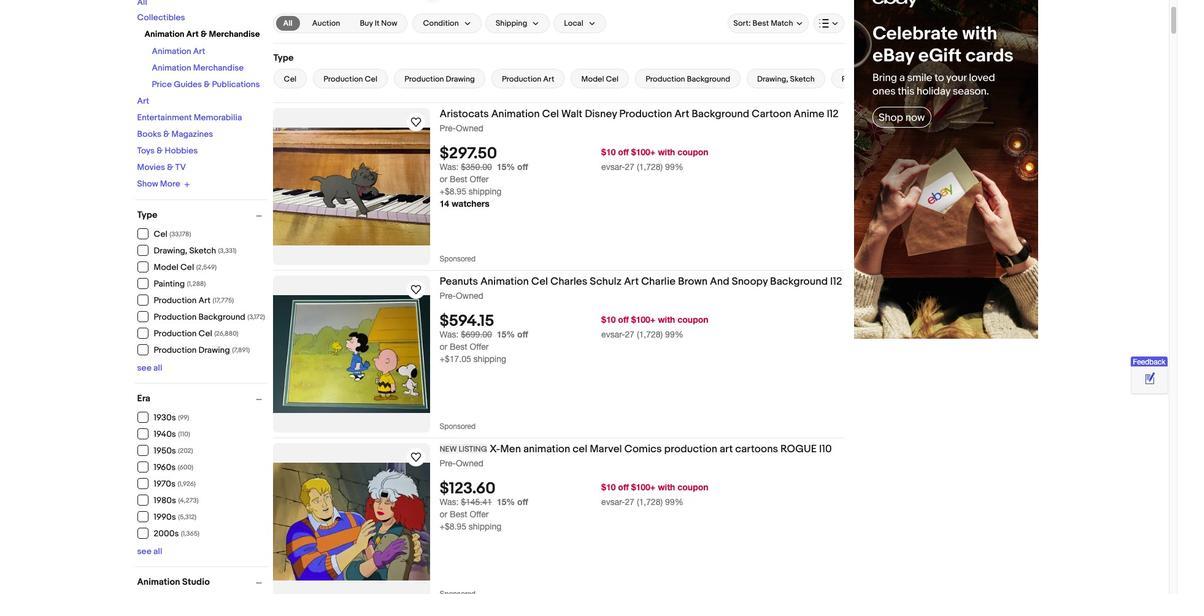 Task type: locate. For each thing, give the bounding box(es) containing it.
$100+ down the aristocats animation cel walt disney production art background cartoon anime i12 pre-owned
[[631, 147, 656, 157]]

type up cel link
[[273, 52, 294, 64]]

$10 down 'schulz'
[[602, 314, 616, 325]]

2 all from the top
[[153, 546, 162, 556]]

0 horizontal spatial drawing
[[199, 345, 230, 355]]

27 for $594.15
[[625, 330, 635, 339]]

was: left $145.41
[[440, 497, 459, 507]]

0 horizontal spatial model
[[154, 262, 178, 272]]

27 inside evsar-27 (1,728) 99% or best offer +$8.95 shipping 14 watchers
[[625, 162, 635, 172]]

disney
[[585, 108, 617, 120]]

type button
[[137, 209, 267, 221]]

99% inside evsar-27 (1,728) 99% or best offer +$8.95 shipping
[[665, 497, 683, 507]]

i12 inside peanuts animation cel charles schulz art charlie brown and snoopy background i12 pre-owned
[[830, 276, 842, 288]]

merchandise for &
[[209, 29, 260, 39]]

drawing down (26,880)
[[199, 345, 230, 355]]

3 27 from the top
[[625, 497, 635, 507]]

production down production art (17,775)
[[154, 312, 197, 322]]

cel link
[[273, 69, 307, 88]]

sort: best match
[[733, 18, 793, 28]]

drawing,
[[757, 74, 788, 84], [154, 245, 187, 256]]

1 99% from the top
[[665, 162, 683, 172]]

price guides & publications link
[[152, 79, 260, 90]]

drawing for production drawing (7,891)
[[199, 345, 230, 355]]

best for evsar-27 (1,728) 99% or best offer +$8.95 shipping
[[450, 509, 467, 519]]

1 pre- from the top
[[440, 123, 456, 133]]

coupon inside $10 off $100+ with coupon was: $145.41 15% off
[[678, 482, 709, 492]]

1 vertical spatial merchandise
[[193, 63, 244, 73]]

see up era
[[137, 362, 152, 373]]

sketch up (2,549)
[[189, 245, 216, 256]]

0 vertical spatial evsar-
[[602, 162, 625, 172]]

1 see all button from the top
[[137, 362, 162, 373]]

sketch up anime
[[790, 74, 815, 84]]

was: inside $10 off $100+ with coupon was: $350.00 15% off
[[440, 162, 459, 172]]

2 vertical spatial $10
[[602, 482, 616, 492]]

production for production drawing
[[405, 74, 444, 84]]

1 vertical spatial coupon
[[678, 314, 709, 325]]

pre-
[[440, 123, 456, 133], [440, 291, 456, 301], [440, 458, 456, 468]]

2 pre- from the top
[[440, 291, 456, 301]]

(1,728) down peanuts animation cel charles schulz art charlie brown and snoopy background i12 pre-owned
[[637, 330, 663, 339]]

$10 down disney
[[602, 147, 616, 157]]

off right $350.00
[[517, 162, 528, 172]]

1930s (99)
[[154, 412, 189, 423]]

pre- inside the aristocats animation cel walt disney production art background cartoon anime i12 pre-owned
[[440, 123, 456, 133]]

$100+ for $123.60
[[631, 482, 656, 492]]

men
[[500, 443, 521, 455]]

(33,178)
[[170, 230, 191, 238]]

shipping up watchers
[[469, 187, 502, 197]]

2 $10 from the top
[[602, 314, 616, 325]]

drawing, sketch
[[757, 74, 815, 84]]

was: inside $10 off $100+ with coupon was: $699.00 15% off
[[440, 330, 459, 339]]

1960s (600)
[[154, 462, 193, 473]]

2 owned from the top
[[456, 291, 483, 301]]

1 vertical spatial was:
[[440, 330, 459, 339]]

production inside the aristocats animation cel walt disney production art background cartoon anime i12 pre-owned
[[619, 108, 672, 120]]

drawing, up cartoon
[[757, 74, 788, 84]]

0 vertical spatial sketch
[[790, 74, 815, 84]]

(4,273)
[[178, 496, 199, 504]]

owned inside the aristocats animation cel walt disney production art background cartoon anime i12 pre-owned
[[456, 123, 483, 133]]

watch peanuts animation cel charles schulz art charlie brown and snoopy background i12 image
[[408, 282, 423, 297]]

new listing x-men animation cel marvel comics production art cartoons rogue i10 pre-owned
[[440, 443, 832, 468]]

production inside production drawing link
[[405, 74, 444, 84]]

0 vertical spatial model
[[581, 74, 604, 84]]

shipping for $123.60
[[469, 522, 502, 532]]

2 vertical spatial shipping
[[469, 522, 502, 532]]

price
[[152, 79, 172, 90]]

2 vertical spatial owned
[[456, 458, 483, 468]]

see all up era
[[137, 362, 162, 373]]

model up painting (1,288) at the top of page
[[154, 262, 178, 272]]

see all button up era
[[137, 362, 162, 373]]

1 (1,728) from the top
[[637, 162, 663, 172]]

tv
[[175, 162, 186, 172]]

art
[[186, 29, 199, 39], [193, 46, 205, 56], [543, 74, 554, 84], [137, 96, 149, 106], [675, 108, 689, 120], [624, 276, 639, 288], [199, 295, 211, 306]]

2 was: from the top
[[440, 330, 459, 339]]

(1,728) inside evsar-27 (1,728) 99% or best offer +$8.95 shipping
[[637, 497, 663, 507]]

merchandise up price guides & publications link
[[193, 63, 244, 73]]

1 vertical spatial evsar-
[[602, 330, 625, 339]]

shipping inside evsar-27 (1,728) 99% or best offer +$8.95 shipping 14 watchers
[[469, 187, 502, 197]]

(1,728) for $123.60
[[637, 497, 663, 507]]

0 vertical spatial shipping
[[469, 187, 502, 197]]

production for production drawing (7,891)
[[154, 345, 197, 355]]

0 vertical spatial 15%
[[497, 162, 515, 172]]

1 see from the top
[[137, 362, 152, 373]]

or down $123.60
[[440, 509, 448, 519]]

0 vertical spatial see all button
[[137, 362, 162, 373]]

pre- down aristocats
[[440, 123, 456, 133]]

evsar- inside evsar-27 (1,728) 99% or best offer +$17.05 shipping
[[602, 330, 625, 339]]

99% down "charlie"
[[665, 330, 683, 339]]

production art link
[[492, 69, 565, 88]]

2 see all button from the top
[[137, 546, 162, 556]]

27 down peanuts animation cel charles schulz art charlie brown and snoopy background i12 pre-owned
[[625, 330, 635, 339]]

$10 inside $10 off $100+ with coupon was: $145.41 15% off
[[602, 482, 616, 492]]

27 down the aristocats animation cel walt disney production art background cartoon anime i12 pre-owned
[[625, 162, 635, 172]]

production inside production cel link
[[324, 74, 363, 84]]

best inside sort: best match dropdown button
[[753, 18, 769, 28]]

offer down $350.00
[[470, 174, 489, 184]]

1 horizontal spatial type
[[273, 52, 294, 64]]

$10 down marvel
[[602, 482, 616, 492]]

0 horizontal spatial painting
[[154, 279, 185, 289]]

2 coupon from the top
[[678, 314, 709, 325]]

x-men animation cel marvel comics production art cartoons rogue i10 image
[[273, 463, 430, 581]]

background
[[687, 74, 730, 84], [692, 108, 750, 120], [770, 276, 828, 288], [199, 312, 245, 322]]

2 27 from the top
[[625, 330, 635, 339]]

2 or from the top
[[440, 342, 448, 352]]

production drawing (7,891)
[[154, 345, 250, 355]]

1 vertical spatial drawing,
[[154, 245, 187, 256]]

drawing, down "cel (33,178)"
[[154, 245, 187, 256]]

15% inside $10 off $100+ with coupon was: $350.00 15% off
[[497, 162, 515, 172]]

$100+ inside $10 off $100+ with coupon was: $699.00 15% off
[[631, 314, 656, 325]]

owned down aristocats
[[456, 123, 483, 133]]

2 offer from the top
[[470, 342, 489, 352]]

animation down collectibles link
[[145, 29, 184, 39]]

0 vertical spatial merchandise
[[209, 29, 260, 39]]

production inside production background link
[[646, 74, 685, 84]]

1 vertical spatial owned
[[456, 291, 483, 301]]

3 99% from the top
[[665, 497, 683, 507]]

1 vertical spatial (1,728)
[[637, 330, 663, 339]]

production for production cel (26,880)
[[154, 328, 197, 339]]

0 vertical spatial 99%
[[665, 162, 683, 172]]

schulz
[[590, 276, 622, 288]]

99% for $594.15
[[665, 330, 683, 339]]

with for $594.15
[[658, 314, 675, 325]]

merchandise inside "animation art animation merchandise price guides & publications"
[[193, 63, 244, 73]]

was: up +$17.05
[[440, 330, 459, 339]]

advertisement region
[[854, 0, 1038, 339]]

shipping down $145.41
[[469, 522, 502, 532]]

offer inside evsar-27 (1,728) 99% or best offer +$8.95 shipping
[[470, 509, 489, 519]]

owned inside peanuts animation cel charles schulz art charlie brown and snoopy background i12 pre-owned
[[456, 291, 483, 301]]

best right sort:
[[753, 18, 769, 28]]

new
[[440, 444, 457, 454]]

(110)
[[178, 430, 190, 438]]

best down $350.00
[[450, 174, 467, 184]]

& left the tv
[[167, 162, 173, 172]]

1 vertical spatial i12
[[830, 276, 842, 288]]

3 coupon from the top
[[678, 482, 709, 492]]

2 evsar- from the top
[[602, 330, 625, 339]]

0 vertical spatial all
[[153, 362, 162, 373]]

watch x-men animation cel marvel comics production art cartoons rogue i10 image
[[408, 450, 423, 465]]

1 horizontal spatial model
[[581, 74, 604, 84]]

pre- down 'new'
[[440, 458, 456, 468]]

2 see all from the top
[[137, 546, 162, 556]]

1 with from the top
[[658, 147, 675, 157]]

0 vertical spatial drawing,
[[757, 74, 788, 84]]

1 vertical spatial shipping
[[474, 354, 506, 364]]

coupon inside $10 off $100+ with coupon was: $699.00 15% off
[[678, 314, 709, 325]]

1 see all from the top
[[137, 362, 162, 373]]

art up animation art link
[[186, 29, 199, 39]]

(1,728) down the aristocats animation cel walt disney production art background cartoon anime i12 pre-owned
[[637, 162, 663, 172]]

art down production background
[[675, 108, 689, 120]]

model up disney
[[581, 74, 604, 84]]

2 vertical spatial 27
[[625, 497, 635, 507]]

3 $10 from the top
[[602, 482, 616, 492]]

& up toys & hobbies link
[[163, 129, 170, 139]]

0 horizontal spatial drawing,
[[154, 245, 187, 256]]

or up the 14
[[440, 174, 448, 184]]

production for production art
[[502, 74, 542, 84]]

animation down production art
[[491, 108, 540, 120]]

evsar- down 'schulz'
[[602, 330, 625, 339]]

with inside $10 off $100+ with coupon was: $699.00 15% off
[[658, 314, 675, 325]]

production inside production art link
[[502, 74, 542, 84]]

$10 inside $10 off $100+ with coupon was: $699.00 15% off
[[602, 314, 616, 325]]

+$8.95 for evsar-27 (1,728) 99% or best offer +$8.95 shipping
[[440, 522, 466, 532]]

0 vertical spatial +$8.95
[[440, 187, 466, 197]]

$350.00
[[461, 162, 492, 172]]

+$8.95 inside evsar-27 (1,728) 99% or best offer +$8.95 shipping
[[440, 522, 466, 532]]

evsar- for $594.15
[[602, 330, 625, 339]]

1 vertical spatial all
[[153, 546, 162, 556]]

peanuts animation cel charles schulz art charlie brown and snoopy background i12 heading
[[440, 276, 842, 288]]

2 with from the top
[[658, 314, 675, 325]]

peanuts animation cel charles schulz art charlie brown and snoopy background i12 image
[[273, 295, 430, 413]]

production
[[664, 443, 717, 455]]

or inside evsar-27 (1,728) 99% or best offer +$17.05 shipping
[[440, 342, 448, 352]]

cartoons
[[735, 443, 778, 455]]

& down animation merchandise link on the top of page
[[204, 79, 210, 90]]

$100+ down peanuts animation cel charles schulz art charlie brown and snoopy background i12 pre-owned
[[631, 314, 656, 325]]

1 vertical spatial 15%
[[497, 329, 515, 339]]

3 with from the top
[[658, 482, 675, 492]]

or inside evsar-27 (1,728) 99% or best offer +$8.95 shipping
[[440, 509, 448, 519]]

shipping for $594.15
[[474, 354, 506, 364]]

buy it now link
[[353, 16, 405, 31]]

1 vertical spatial sketch
[[189, 245, 216, 256]]

3 or from the top
[[440, 509, 448, 519]]

best inside evsar-27 (1,728) 99% or best offer +$8.95 shipping 14 watchers
[[450, 174, 467, 184]]

1 vertical spatial see
[[137, 546, 152, 556]]

$100+ for $594.15
[[631, 314, 656, 325]]

99% inside evsar-27 (1,728) 99% or best offer +$8.95 shipping 14 watchers
[[665, 162, 683, 172]]

or up +$17.05
[[440, 342, 448, 352]]

production down production cel (26,880)
[[154, 345, 197, 355]]

0 vertical spatial coupon
[[678, 147, 709, 157]]

cel left charles
[[531, 276, 548, 288]]

3 evsar- from the top
[[602, 497, 625, 507]]

all for era
[[153, 546, 162, 556]]

0 vertical spatial or
[[440, 174, 448, 184]]

model for model cel (2,549)
[[154, 262, 178, 272]]

3 $100+ from the top
[[631, 482, 656, 492]]

offer down $145.41
[[470, 509, 489, 519]]

auction
[[312, 18, 340, 28]]

cel
[[284, 74, 297, 84], [365, 74, 378, 84], [606, 74, 619, 84], [542, 108, 559, 120], [154, 229, 167, 239], [180, 262, 194, 272], [531, 276, 548, 288], [199, 328, 212, 339]]

1 vertical spatial $100+
[[631, 314, 656, 325]]

1 vertical spatial see all
[[137, 546, 162, 556]]

All selected text field
[[283, 18, 293, 29]]

cel right publications
[[284, 74, 297, 84]]

2 +$8.95 from the top
[[440, 522, 466, 532]]

99% for $123.60
[[665, 497, 683, 507]]

2 vertical spatial (1,728)
[[637, 497, 663, 507]]

production background
[[646, 74, 730, 84]]

off down new listing x-men animation cel marvel comics production art cartoons rogue i10 pre-owned
[[618, 482, 629, 492]]

production art (17,775)
[[154, 295, 234, 306]]

3 was: from the top
[[440, 497, 459, 507]]

1 horizontal spatial painting
[[842, 74, 871, 84]]

(1,926)
[[178, 480, 196, 488]]

0 vertical spatial (1,728)
[[637, 162, 663, 172]]

animation right peanuts
[[480, 276, 529, 288]]

1 vertical spatial see all button
[[137, 546, 162, 556]]

2 vertical spatial coupon
[[678, 482, 709, 492]]

1930s
[[154, 412, 176, 423]]

1 coupon from the top
[[678, 147, 709, 157]]

peanuts animation cel charles schulz art charlie brown and snoopy background i12 pre-owned
[[440, 276, 842, 301]]

production down painting (1,288) at the top of page
[[154, 295, 197, 306]]

0 vertical spatial drawing
[[446, 74, 475, 84]]

$100+ inside $10 off $100+ with coupon was: $145.41 15% off
[[631, 482, 656, 492]]

evsar- inside evsar-27 (1,728) 99% or best offer +$8.95 shipping
[[602, 497, 625, 507]]

1 vertical spatial painting
[[154, 279, 185, 289]]

see for era
[[137, 546, 152, 556]]

15% inside $10 off $100+ with coupon was: $699.00 15% off
[[497, 329, 515, 339]]

(1,728) down new listing x-men animation cel marvel comics production art cartoons rogue i10 pre-owned
[[637, 497, 663, 507]]

drawing, for drawing, sketch (3,331)
[[154, 245, 187, 256]]

pre- inside new listing x-men animation cel marvel comics production art cartoons rogue i10 pre-owned
[[440, 458, 456, 468]]

evsar-27 (1,728) 99% or best offer +$17.05 shipping
[[440, 330, 683, 364]]

watch aristocats animation cel walt disney production art background cartoon anime i12 image
[[408, 115, 423, 129]]

1 was: from the top
[[440, 162, 459, 172]]

0 vertical spatial owned
[[456, 123, 483, 133]]

art right 'schulz'
[[624, 276, 639, 288]]

1 vertical spatial with
[[658, 314, 675, 325]]

evsar-27 (1,728) 99% or best offer +$8.95 shipping
[[440, 497, 683, 532]]

books & magazines link
[[137, 129, 213, 139]]

was: for $123.60
[[440, 497, 459, 507]]

best down $145.41
[[450, 509, 467, 519]]

background inside the aristocats animation cel walt disney production art background cartoon anime i12 pre-owned
[[692, 108, 750, 120]]

0 vertical spatial i12
[[827, 108, 839, 120]]

0 vertical spatial $10
[[602, 147, 616, 157]]

15% right $350.00
[[497, 162, 515, 172]]

art up entertainment
[[137, 96, 149, 106]]

99% down 'production'
[[665, 497, 683, 507]]

+$8.95 down $145.41
[[440, 522, 466, 532]]

0 vertical spatial with
[[658, 147, 675, 157]]

offer down $699.00
[[470, 342, 489, 352]]

2 99% from the top
[[665, 330, 683, 339]]

0 vertical spatial painting
[[842, 74, 871, 84]]

art left model cel
[[543, 74, 554, 84]]

1950s
[[154, 446, 176, 456]]

era button
[[137, 392, 267, 404]]

+$8.95 inside evsar-27 (1,728) 99% or best offer +$8.95 shipping 14 watchers
[[440, 187, 466, 197]]

it
[[375, 18, 380, 28]]

1 vertical spatial 99%
[[665, 330, 683, 339]]

production background (3,172)
[[154, 312, 265, 322]]

1960s
[[154, 462, 176, 473]]

0 vertical spatial offer
[[470, 174, 489, 184]]

animation art link
[[152, 46, 205, 56]]

background inside peanuts animation cel charles schulz art charlie brown and snoopy background i12 pre-owned
[[770, 276, 828, 288]]

production up watch aristocats animation cel walt disney production art background cartoon anime i12 image
[[405, 74, 444, 84]]

27 inside evsar-27 (1,728) 99% or best offer +$8.95 shipping
[[625, 497, 635, 507]]

1 or from the top
[[440, 174, 448, 184]]

99% inside evsar-27 (1,728) 99% or best offer +$17.05 shipping
[[665, 330, 683, 339]]

or for $594.15
[[440, 342, 448, 352]]

production down shipping dropdown button
[[502, 74, 542, 84]]

shipping button
[[485, 14, 550, 33]]

$100+ inside $10 off $100+ with coupon was: $350.00 15% off
[[631, 147, 656, 157]]

shipping inside evsar-27 (1,728) 99% or best offer +$8.95 shipping
[[469, 522, 502, 532]]

production right cel link
[[324, 74, 363, 84]]

1 vertical spatial model
[[154, 262, 178, 272]]

2 vertical spatial $100+
[[631, 482, 656, 492]]

animation inside the aristocats animation cel walt disney production art background cartoon anime i12 pre-owned
[[491, 108, 540, 120]]

best inside evsar-27 (1,728) 99% or best offer +$8.95 shipping
[[450, 509, 467, 519]]

type
[[273, 52, 294, 64], [137, 209, 157, 221]]

0 horizontal spatial sketch
[[189, 245, 216, 256]]

production right disney
[[619, 108, 672, 120]]

(1,728) inside evsar-27 (1,728) 99% or best offer +$17.05 shipping
[[637, 330, 663, 339]]

production
[[324, 74, 363, 84], [405, 74, 444, 84], [502, 74, 542, 84], [646, 74, 685, 84], [619, 108, 672, 120], [154, 295, 197, 306], [154, 312, 197, 322], [154, 328, 197, 339], [154, 345, 197, 355]]

merchandise up "animation art animation merchandise price guides & publications" in the left top of the page
[[209, 29, 260, 39]]

1 vertical spatial or
[[440, 342, 448, 352]]

evsar- down the aristocats animation cel walt disney production art background cartoon anime i12 pre-owned
[[602, 162, 625, 172]]

15% inside $10 off $100+ with coupon was: $145.41 15% off
[[497, 497, 515, 507]]

x-
[[490, 443, 500, 455]]

cel left walt
[[542, 108, 559, 120]]

publications
[[212, 79, 260, 90]]

1 vertical spatial $10
[[602, 314, 616, 325]]

animation inside peanuts animation cel charles schulz art charlie brown and snoopy background i12 pre-owned
[[480, 276, 529, 288]]

99% down the aristocats animation cel walt disney production art background cartoon anime i12 pre-owned
[[665, 162, 683, 172]]

2 (1,728) from the top
[[637, 330, 663, 339]]

was: left $350.00
[[440, 162, 459, 172]]

2 vertical spatial offer
[[470, 509, 489, 519]]

27
[[625, 162, 635, 172], [625, 330, 635, 339], [625, 497, 635, 507]]

1 15% from the top
[[497, 162, 515, 172]]

1 all from the top
[[153, 362, 162, 373]]

toys
[[137, 145, 155, 156]]

2 vertical spatial or
[[440, 509, 448, 519]]

0 vertical spatial see all
[[137, 362, 162, 373]]

2 vertical spatial 99%
[[665, 497, 683, 507]]

with
[[658, 147, 675, 157], [658, 314, 675, 325], [658, 482, 675, 492]]

1 $100+ from the top
[[631, 147, 656, 157]]

1 vertical spatial +$8.95
[[440, 522, 466, 532]]

offer inside evsar-27 (1,728) 99% or best offer +$17.05 shipping
[[470, 342, 489, 352]]

2 see from the top
[[137, 546, 152, 556]]

see for type
[[137, 362, 152, 373]]

0 vertical spatial 27
[[625, 162, 635, 172]]

3 offer from the top
[[470, 509, 489, 519]]

all down production drawing (7,891)
[[153, 362, 162, 373]]

2 vertical spatial with
[[658, 482, 675, 492]]

27 inside evsar-27 (1,728) 99% or best offer +$17.05 shipping
[[625, 330, 635, 339]]

0 vertical spatial see
[[137, 362, 152, 373]]

model for model cel
[[581, 74, 604, 84]]

owned down peanuts
[[456, 291, 483, 301]]

$100+ down new listing x-men animation cel marvel comics production art cartoons rogue i10 pre-owned
[[631, 482, 656, 492]]

art inside art entertainment memorabilia books & magazines toys & hobbies movies & tv
[[137, 96, 149, 106]]

3 (1,728) from the top
[[637, 497, 663, 507]]

2 vertical spatial 15%
[[497, 497, 515, 507]]

1 vertical spatial pre-
[[440, 291, 456, 301]]

all down 2000s at bottom left
[[153, 546, 162, 556]]

owned down listing
[[456, 458, 483, 468]]

was:
[[440, 162, 459, 172], [440, 330, 459, 339], [440, 497, 459, 507]]

art inside peanuts animation cel charles schulz art charlie brown and snoopy background i12 pre-owned
[[624, 276, 639, 288]]

buy it now
[[360, 18, 397, 28]]

(5,312)
[[178, 513, 197, 521]]

1 owned from the top
[[456, 123, 483, 133]]

1 $10 from the top
[[602, 147, 616, 157]]

(7,891)
[[232, 346, 250, 354]]

2 vertical spatial evsar-
[[602, 497, 625, 507]]

(26,880)
[[214, 330, 239, 338]]

was: inside $10 off $100+ with coupon was: $145.41 15% off
[[440, 497, 459, 507]]

drawing up aristocats
[[446, 74, 475, 84]]

with down the aristocats animation cel walt disney production art background cartoon anime i12 pre-owned
[[658, 147, 675, 157]]

1 27 from the top
[[625, 162, 635, 172]]

0 horizontal spatial type
[[137, 209, 157, 221]]

2 vertical spatial pre-
[[440, 458, 456, 468]]

type down show
[[137, 209, 157, 221]]

2000s
[[154, 528, 179, 539]]

1 vertical spatial 27
[[625, 330, 635, 339]]

1 evsar- from the top
[[602, 162, 625, 172]]

1 horizontal spatial sketch
[[790, 74, 815, 84]]

1 +$8.95 from the top
[[440, 187, 466, 197]]

15% for $594.15
[[497, 329, 515, 339]]

+$8.95 up the 14
[[440, 187, 466, 197]]

3 15% from the top
[[497, 497, 515, 507]]

save this search animation cel search image
[[423, 0, 442, 3]]

auction link
[[305, 16, 348, 31]]

peanuts
[[440, 276, 478, 288]]

1 horizontal spatial drawing,
[[757, 74, 788, 84]]

production up aristocats animation cel walt disney production art background cartoon anime i12 link
[[646, 74, 685, 84]]

2 $100+ from the top
[[631, 314, 656, 325]]

(1,728) for $594.15
[[637, 330, 663, 339]]

shipping inside evsar-27 (1,728) 99% or best offer +$17.05 shipping
[[474, 354, 506, 364]]

shipping down $699.00
[[474, 354, 506, 364]]

offer inside evsar-27 (1,728) 99% or best offer +$8.95 shipping 14 watchers
[[470, 174, 489, 184]]

see up animation studio
[[137, 546, 152, 556]]

1 offer from the top
[[470, 174, 489, 184]]

off
[[618, 147, 629, 157], [517, 162, 528, 172], [618, 314, 629, 325], [517, 329, 528, 339], [618, 482, 629, 492], [517, 497, 528, 507]]

1 vertical spatial drawing
[[199, 345, 230, 355]]

see all button for type
[[137, 362, 162, 373]]

evsar- down new listing x-men animation cel marvel comics production art cartoons rogue i10 pre-owned
[[602, 497, 625, 507]]

(3,172)
[[247, 313, 265, 321]]

2 vertical spatial was:
[[440, 497, 459, 507]]

all
[[153, 362, 162, 373], [153, 546, 162, 556]]

3 pre- from the top
[[440, 458, 456, 468]]

99%
[[665, 162, 683, 172], [665, 330, 683, 339], [665, 497, 683, 507]]

best up +$17.05
[[450, 342, 467, 352]]

see all button
[[137, 362, 162, 373], [137, 546, 162, 556]]

with inside $10 off $100+ with coupon was: $145.41 15% off
[[658, 482, 675, 492]]

walt
[[561, 108, 583, 120]]

pre- down peanuts
[[440, 291, 456, 301]]

3 owned from the top
[[456, 458, 483, 468]]

cel left the '(33,178)'
[[154, 229, 167, 239]]

$10 inside $10 off $100+ with coupon was: $350.00 15% off
[[602, 147, 616, 157]]

1 vertical spatial offer
[[470, 342, 489, 352]]

(1,728)
[[637, 162, 663, 172], [637, 330, 663, 339], [637, 497, 663, 507]]

0 vertical spatial pre-
[[440, 123, 456, 133]]

2 15% from the top
[[497, 329, 515, 339]]

0 vertical spatial was:
[[440, 162, 459, 172]]

rogue
[[781, 443, 817, 455]]

best inside evsar-27 (1,728) 99% or best offer +$17.05 shipping
[[450, 342, 467, 352]]

15% right $145.41
[[497, 497, 515, 507]]

now
[[381, 18, 397, 28]]

see all down 2000s at bottom left
[[137, 546, 162, 556]]

0 vertical spatial type
[[273, 52, 294, 64]]

0 vertical spatial $100+
[[631, 147, 656, 157]]

coupon
[[678, 147, 709, 157], [678, 314, 709, 325], [678, 482, 709, 492]]

1 horizontal spatial drawing
[[446, 74, 475, 84]]

production up production drawing (7,891)
[[154, 328, 197, 339]]



Task type: describe. For each thing, give the bounding box(es) containing it.
local button
[[554, 14, 606, 33]]

coupon for $594.15
[[678, 314, 709, 325]]

pre- inside peanuts animation cel charles schulz art charlie brown and snoopy background i12 pre-owned
[[440, 291, 456, 301]]

production for production background
[[646, 74, 685, 84]]

production background link
[[635, 69, 741, 88]]

1970s
[[154, 479, 176, 489]]

animation up animation merchandise link on the top of page
[[152, 46, 191, 56]]

27 for $123.60
[[625, 497, 635, 507]]

art inside the aristocats animation cel walt disney production art background cartoon anime i12 pre-owned
[[675, 108, 689, 120]]

offer for $123.60
[[470, 509, 489, 519]]

animation art & merchandise
[[145, 29, 260, 39]]

$10 for $594.15
[[602, 314, 616, 325]]

era
[[137, 392, 150, 404]]

art
[[720, 443, 733, 455]]

best for evsar-27 (1,728) 99% or best offer +$17.05 shipping
[[450, 342, 467, 352]]

buy
[[360, 18, 373, 28]]

movies
[[137, 162, 165, 172]]

x-men animation cel marvel comics production art cartoons rogue i10 heading
[[440, 443, 832, 455]]

production for production background (3,172)
[[154, 312, 197, 322]]

15% for $123.60
[[497, 497, 515, 507]]

$594.15
[[440, 312, 494, 331]]

see all button for era
[[137, 546, 162, 556]]

off right $145.41
[[517, 497, 528, 507]]

& up animation art link
[[201, 29, 207, 39]]

see all for type
[[137, 362, 162, 373]]

+$8.95 for evsar-27 (1,728) 99% or best offer +$8.95 shipping 14 watchers
[[440, 187, 466, 197]]

local
[[564, 18, 584, 28]]

$10 off $100+ with coupon was: $699.00 15% off
[[440, 314, 709, 339]]

collectibles
[[137, 12, 185, 23]]

& inside "animation art animation merchandise price guides & publications"
[[204, 79, 210, 90]]

marvel
[[590, 443, 622, 455]]

owned inside new listing x-men animation cel marvel comics production art cartoons rogue i10 pre-owned
[[456, 458, 483, 468]]

peanuts animation cel charles schulz art charlie brown and snoopy background i12 link
[[440, 276, 844, 290]]

merchandise for animation
[[193, 63, 244, 73]]

offer for $594.15
[[470, 342, 489, 352]]

art entertainment memorabilia books & magazines toys & hobbies movies & tv
[[137, 96, 242, 172]]

production for production cel
[[324, 74, 363, 84]]

aristocats animation cel walt disney production art background cartoon anime i12 pre-owned
[[440, 108, 839, 133]]

drawing, for drawing, sketch
[[757, 74, 788, 84]]

animation left the studio
[[137, 576, 180, 588]]

drawing for production drawing
[[446, 74, 475, 84]]

cel inside peanuts animation cel charles schulz art charlie brown and snoopy background i12 pre-owned
[[531, 276, 548, 288]]

off down peanuts animation cel charles schulz art charlie brown and snoopy background i12 pre-owned
[[618, 314, 629, 325]]

brown
[[678, 276, 708, 288]]

hobbies
[[165, 145, 198, 156]]

animation merchandise link
[[152, 63, 244, 73]]

1940s
[[154, 429, 176, 439]]

animation studio button
[[137, 576, 267, 588]]

1950s (202)
[[154, 446, 193, 456]]

& right toys
[[157, 145, 163, 156]]

all for type
[[153, 362, 162, 373]]

1990s
[[154, 512, 176, 522]]

see all for era
[[137, 546, 162, 556]]

memorabilia
[[194, 112, 242, 123]]

(202)
[[178, 447, 193, 455]]

condition button
[[413, 14, 482, 33]]

14
[[440, 198, 449, 209]]

cel up production drawing (7,891)
[[199, 328, 212, 339]]

cel (33,178)
[[154, 229, 191, 239]]

painting for painting (1,288)
[[154, 279, 185, 289]]

drawing, sketch (3,331)
[[154, 245, 237, 256]]

model cel
[[581, 74, 619, 84]]

and
[[710, 276, 729, 288]]

production drawing
[[405, 74, 475, 84]]

magazines
[[171, 129, 213, 139]]

listing options selector. list view selected. image
[[819, 18, 839, 28]]

evsar- inside evsar-27 (1,728) 99% or best offer +$8.95 shipping 14 watchers
[[602, 162, 625, 172]]

entertainment
[[137, 112, 192, 123]]

(1,288)
[[187, 280, 206, 288]]

coupon inside $10 off $100+ with coupon was: $350.00 15% off
[[678, 147, 709, 157]]

cartoon
[[752, 108, 792, 120]]

art inside "animation art animation merchandise price guides & publications"
[[193, 46, 205, 56]]

condition
[[423, 18, 459, 28]]

$10 for $123.60
[[602, 482, 616, 492]]

aristocats
[[440, 108, 489, 120]]

production cel (26,880)
[[154, 328, 239, 339]]

aristocats animation cel walt disney production art background cartoon anime i12 image
[[273, 128, 430, 245]]

off right $699.00
[[517, 329, 528, 339]]

animation studio
[[137, 576, 210, 588]]

(17,775)
[[213, 296, 234, 304]]

cel inside the aristocats animation cel walt disney production art background cartoon anime i12 pre-owned
[[542, 108, 559, 120]]

i10
[[819, 443, 832, 455]]

1980s (4,273)
[[154, 495, 199, 506]]

coupon for $123.60
[[678, 482, 709, 492]]

cel
[[573, 443, 588, 455]]

+$17.05
[[440, 354, 471, 364]]

model cel link
[[571, 69, 629, 88]]

aristocats animation cel walt disney production art background cartoon anime i12 link
[[440, 108, 844, 123]]

show more
[[137, 179, 180, 189]]

production for production art (17,775)
[[154, 295, 197, 306]]

$10 off $100+ with coupon was: $350.00 15% off
[[440, 147, 709, 172]]

best for evsar-27 (1,728) 99% or best offer +$8.95 shipping 14 watchers
[[450, 174, 467, 184]]

1 vertical spatial type
[[137, 209, 157, 221]]

i12 inside the aristocats animation cel walt disney production art background cartoon anime i12 pre-owned
[[827, 108, 839, 120]]

1970s (1,926)
[[154, 479, 196, 489]]

$10 off $100+ with coupon was: $145.41 15% off
[[440, 482, 709, 507]]

evsar-27 (1,728) 99% or best offer +$8.95 shipping 14 watchers
[[440, 162, 683, 209]]

1940s (110)
[[154, 429, 190, 439]]

aristocats animation cel walt disney production art background cartoon anime i12 heading
[[440, 108, 839, 120]]

animation down animation art link
[[152, 63, 191, 73]]

books
[[137, 129, 161, 139]]

drawing, sketch link
[[747, 69, 825, 88]]

sketch for drawing, sketch (3,331)
[[189, 245, 216, 256]]

painting for painting
[[842, 74, 871, 84]]

collectibles link
[[137, 12, 185, 23]]

production cel
[[324, 74, 378, 84]]

charlie
[[641, 276, 676, 288]]

(1,365)
[[181, 530, 199, 538]]

charles
[[551, 276, 588, 288]]

cel down buy
[[365, 74, 378, 84]]

all
[[283, 18, 293, 28]]

sketch for drawing, sketch
[[790, 74, 815, 84]]

(1,728) inside evsar-27 (1,728) 99% or best offer +$8.95 shipping 14 watchers
[[637, 162, 663, 172]]

was: for $594.15
[[440, 330, 459, 339]]

comics
[[624, 443, 662, 455]]

cel up painting (1,288) at the top of page
[[180, 262, 194, 272]]

cel up disney
[[606, 74, 619, 84]]

(600)
[[178, 463, 193, 471]]

with inside $10 off $100+ with coupon was: $350.00 15% off
[[658, 147, 675, 157]]

snoopy
[[732, 276, 768, 288]]

entertainment memorabilia link
[[137, 112, 242, 123]]

or inside evsar-27 (1,728) 99% or best offer +$8.95 shipping 14 watchers
[[440, 174, 448, 184]]

watchers
[[452, 198, 490, 209]]

or for $123.60
[[440, 509, 448, 519]]

sort:
[[733, 18, 751, 28]]

evsar- for $123.60
[[602, 497, 625, 507]]

1980s
[[154, 495, 176, 506]]

art up the production background (3,172)
[[199, 295, 211, 306]]

off down the aristocats animation cel walt disney production art background cartoon anime i12 pre-owned
[[618, 147, 629, 157]]

(99)
[[178, 414, 189, 422]]

painting (1,288)
[[154, 279, 206, 289]]

with for $123.60
[[658, 482, 675, 492]]

guides
[[174, 79, 202, 90]]



Task type: vqa. For each thing, say whether or not it's contained in the screenshot.
Movies & TV
no



